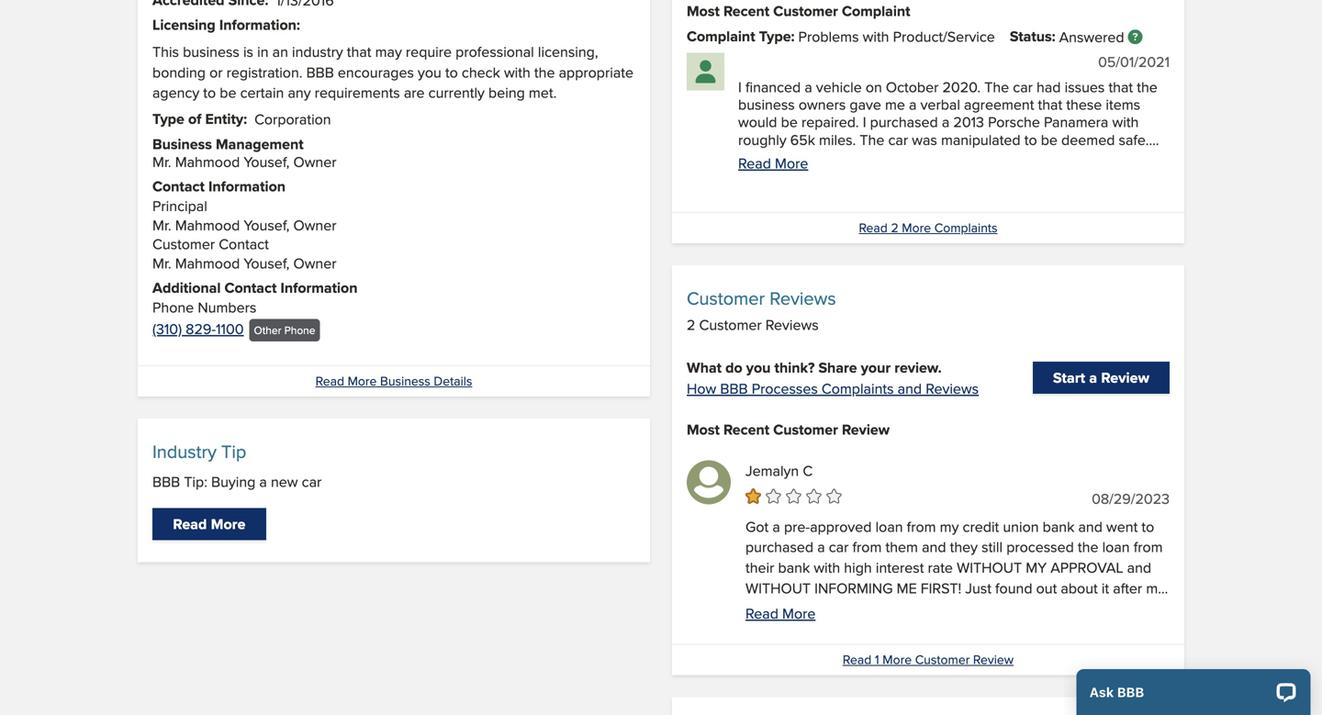 Task type: vqa. For each thing, say whether or not it's contained in the screenshot.
BBB inside Industry Tip BBB Tip: Buying a new car
yes



Task type: describe. For each thing, give the bounding box(es) containing it.
any
[[288, 82, 311, 103]]

read for read more business details 'link'
[[316, 372, 344, 390]]

1 horizontal spatial 2
[[891, 219, 899, 237]]

answered
[[1059, 26, 1125, 47]]

status:
[[1010, 25, 1056, 47]]

or
[[209, 61, 223, 82]]

and
[[898, 378, 922, 399]]

details
[[434, 372, 472, 390]]

type:
[[759, 25, 795, 47]]

read for 05/01/2021 read more link
[[738, 152, 771, 174]]

complaint type: problems with product/service
[[687, 25, 995, 47]]

customer inside licensing information: this business is in an industry that may require professional licensing, bonding or registration. bbb encourages you to check with the appropriate agency to be certain any requirements are currently being met. type of entity : corporation business management mr. mahmood yousef, owner contact information principal mr. mahmood yousef, owner customer contact mr. mahmood yousef, owner
[[152, 233, 215, 254]]

review.
[[895, 357, 942, 378]]

new
[[271, 471, 298, 492]]

most for most recent customer review
[[687, 419, 720, 440]]

additional contact information
[[152, 277, 358, 299]]

licensing
[[152, 14, 216, 36]]

other
[[254, 323, 282, 338]]

recent for most recent customer complaint
[[724, 0, 770, 22]]

jemalyn
[[746, 460, 799, 481]]

with inside licensing information: this business is in an industry that may require professional licensing, bonding or registration. bbb encourages you to check with the appropriate agency to be certain any requirements are currently being met. type of entity : corporation business management mr. mahmood yousef, owner contact information principal mr. mahmood yousef, owner customer contact mr. mahmood yousef, owner
[[504, 61, 531, 82]]

is
[[243, 41, 253, 62]]

check
[[462, 61, 500, 82]]

type
[[152, 108, 184, 130]]

require
[[406, 41, 452, 62]]

product/service
[[893, 26, 995, 47]]

in
[[257, 41, 269, 62]]

certain
[[240, 82, 284, 103]]

1 vertical spatial phone
[[284, 323, 316, 338]]

tip
[[221, 438, 246, 465]]

this
[[152, 41, 179, 62]]

1 mahmood from the top
[[175, 151, 240, 172]]

read more link for jemalyn c
[[746, 603, 1170, 624]]

how
[[687, 378, 717, 399]]

0 horizontal spatial complaint
[[687, 25, 755, 47]]

with inside complaint type: problems with product/service
[[863, 26, 889, 47]]

more for 05/01/2021 read more link
[[775, 152, 809, 174]]

information:
[[219, 14, 300, 36]]

0 horizontal spatial to
[[203, 82, 216, 103]]

that
[[347, 41, 371, 62]]

licensing information: this business is in an industry that may require professional licensing, bonding or registration. bbb encourages you to check with the appropriate agency to be certain any requirements are currently being met. type of entity : corporation business management mr. mahmood yousef, owner contact information principal mr. mahmood yousef, owner customer contact mr. mahmood yousef, owner
[[152, 14, 634, 274]]

3 mahmood from the top
[[175, 252, 240, 274]]

1 vertical spatial reviews
[[766, 314, 819, 335]]

may
[[375, 41, 402, 62]]

most recent customer review
[[687, 419, 890, 440]]

registration.
[[226, 61, 303, 82]]

0 vertical spatial reviews
[[770, 285, 836, 311]]

do
[[726, 357, 743, 378]]

processes
[[752, 378, 818, 399]]

requirements
[[315, 82, 400, 103]]

3 mr. from the top
[[152, 252, 171, 274]]

entity
[[205, 108, 243, 130]]

most for most recent customer complaint
[[687, 0, 720, 22]]

management
[[216, 133, 304, 155]]

bbb inside what do you think? share your review. how bbb processes complaints and reviews
[[720, 378, 748, 399]]

3 yousef, from the top
[[244, 252, 290, 274]]

read more for jemalyn c
[[746, 603, 816, 624]]

most recent customer complaint
[[687, 0, 911, 22]]

1 horizontal spatial business
[[380, 372, 431, 390]]

more for read more link corresponding to jemalyn c
[[782, 603, 816, 624]]

2 yousef, from the top
[[244, 214, 290, 235]]

corporation
[[254, 108, 331, 130]]

bbb inside licensing information: this business is in an industry that may require professional licensing, bonding or registration. bbb encourages you to check with the appropriate agency to be certain any requirements are currently being met. type of entity : corporation business management mr. mahmood yousef, owner contact information principal mr. mahmood yousef, owner customer contact mr. mahmood yousef, owner
[[306, 61, 334, 82]]

3 owner from the top
[[293, 252, 337, 274]]

the
[[534, 61, 555, 82]]

(310)
[[152, 318, 182, 339]]

read for read more link corresponding to jemalyn c
[[746, 603, 779, 624]]

of
[[188, 108, 201, 130]]

encourages
[[338, 61, 414, 82]]

more for read more business details 'link'
[[348, 372, 377, 390]]

start a review
[[1053, 367, 1150, 389]]

recent for most recent customer review
[[724, 419, 770, 440]]

think?
[[775, 357, 815, 378]]

(310) 829-1100 link
[[152, 318, 244, 339]]

read 1 more customer review
[[843, 651, 1014, 669]]

1
[[875, 651, 880, 669]]

buying
[[211, 471, 256, 492]]

a inside the industry tip bbb tip: buying a new car
[[259, 471, 267, 492]]

met.
[[529, 82, 557, 103]]

more for read more link to the middle
[[211, 513, 246, 535]]

0 vertical spatial phone
[[152, 296, 194, 318]]

what
[[687, 357, 722, 378]]

information inside licensing information: this business is in an industry that may require professional licensing, bonding or registration. bbb encourages you to check with the appropriate agency to be certain any requirements are currently being met. type of entity : corporation business management mr. mahmood yousef, owner contact information principal mr. mahmood yousef, owner customer contact mr. mahmood yousef, owner
[[208, 176, 286, 197]]

other phone
[[254, 323, 316, 338]]

phone numbers
[[152, 296, 256, 318]]

tip:
[[184, 471, 207, 492]]



Task type: locate. For each thing, give the bounding box(es) containing it.
2 owner from the top
[[293, 214, 337, 235]]

recent
[[724, 0, 770, 22], [724, 419, 770, 440]]

contact up additional contact information
[[219, 233, 269, 254]]

2 vertical spatial contact
[[224, 277, 277, 299]]

what do you think? share your review. how bbb processes complaints and reviews
[[687, 357, 979, 399]]

0 vertical spatial bbb
[[306, 61, 334, 82]]

1 vertical spatial business
[[380, 372, 431, 390]]

1 mr. from the top
[[152, 151, 171, 172]]

a left new
[[259, 471, 267, 492]]

reviews inside what do you think? share your review. how bbb processes complaints and reviews
[[926, 378, 979, 399]]

an
[[272, 41, 288, 62]]

0 horizontal spatial with
[[504, 61, 531, 82]]

a right start
[[1090, 367, 1098, 389]]

read more link
[[738, 152, 1170, 174], [152, 508, 266, 541], [746, 603, 1170, 624]]

1 horizontal spatial complaints
[[935, 219, 998, 237]]

phone
[[152, 296, 194, 318], [284, 323, 316, 338]]

you inside what do you think? share your review. how bbb processes complaints and reviews
[[746, 357, 771, 378]]

additional
[[152, 277, 221, 299]]

read more link down tip:
[[152, 508, 266, 541]]

read more business details
[[316, 372, 472, 390]]

problems
[[799, 26, 859, 47]]

bbb inside the industry tip bbb tip: buying a new car
[[152, 471, 180, 492]]

complaint up complaint type: problems with product/service
[[842, 0, 911, 22]]

2 inside customer reviews 2 customer reviews
[[687, 314, 696, 335]]

with right problems
[[863, 26, 889, 47]]

read more
[[738, 152, 809, 174], [173, 513, 246, 535], [746, 603, 816, 624]]

mr.
[[152, 151, 171, 172], [152, 214, 171, 235], [152, 252, 171, 274]]

business
[[183, 41, 240, 62]]

read more business details link
[[316, 372, 472, 390]]

1 horizontal spatial review
[[973, 651, 1014, 669]]

complaint left type:
[[687, 25, 755, 47]]

recent up jemalyn
[[724, 419, 770, 440]]

more
[[775, 152, 809, 174], [902, 219, 931, 237], [348, 372, 377, 390], [211, 513, 246, 535], [782, 603, 816, 624], [883, 651, 912, 669]]

industry
[[152, 438, 217, 465]]

0 vertical spatial with
[[863, 26, 889, 47]]

be
[[220, 82, 236, 103]]

2 vertical spatial read more
[[746, 603, 816, 624]]

you right the may
[[418, 61, 442, 82]]

0 vertical spatial read more link
[[738, 152, 1170, 174]]

1 horizontal spatial phone
[[284, 323, 316, 338]]

2 vertical spatial bbb
[[152, 471, 180, 492]]

0 horizontal spatial a
[[259, 471, 267, 492]]

bbb
[[306, 61, 334, 82], [720, 378, 748, 399], [152, 471, 180, 492]]

licensing,
[[538, 41, 598, 62]]

0 vertical spatial yousef,
[[244, 151, 290, 172]]

car
[[302, 471, 322, 492]]

read 2 more complaints link
[[859, 219, 998, 237]]

business inside licensing information: this business is in an industry that may require professional licensing, bonding or registration. bbb encourages you to check with the appropriate agency to be certain any requirements are currently being met. type of entity : corporation business management mr. mahmood yousef, owner contact information principal mr. mahmood yousef, owner customer contact mr. mahmood yousef, owner
[[152, 133, 212, 155]]

a
[[1090, 367, 1098, 389], [259, 471, 267, 492]]

most
[[687, 0, 720, 22], [687, 419, 720, 440]]

appropriate
[[559, 61, 634, 82]]

bbb left the that
[[306, 61, 334, 82]]

1 horizontal spatial with
[[863, 26, 889, 47]]

1 vertical spatial complaints
[[822, 378, 894, 399]]

1 horizontal spatial complaint
[[842, 0, 911, 22]]

1 owner from the top
[[293, 151, 337, 172]]

customer
[[773, 0, 838, 22], [152, 233, 215, 254], [687, 285, 765, 311], [699, 314, 762, 335], [773, 419, 838, 440], [915, 651, 970, 669]]

2 horizontal spatial bbb
[[720, 378, 748, 399]]

business
[[152, 133, 212, 155], [380, 372, 431, 390]]

start a review link
[[1033, 362, 1170, 394]]

contact
[[152, 176, 205, 197], [219, 233, 269, 254], [224, 277, 277, 299]]

read 2 more complaints
[[859, 219, 998, 237]]

2
[[891, 219, 899, 237], [687, 314, 696, 335]]

read more link for 05/01/2021
[[738, 152, 1170, 174]]

phone up (310)
[[152, 296, 194, 318]]

1 vertical spatial with
[[504, 61, 531, 82]]

1 vertical spatial mr.
[[152, 214, 171, 235]]

0 vertical spatial most
[[687, 0, 720, 22]]

2 recent from the top
[[724, 419, 770, 440]]

829-
[[186, 318, 216, 339]]

08/29/2023
[[1092, 488, 1170, 509]]

1 vertical spatial review
[[842, 419, 890, 440]]

05/01/2021
[[1098, 51, 1170, 72]]

complaints inside what do you think? share your review. how bbb processes complaints and reviews
[[822, 378, 894, 399]]

owner
[[293, 151, 337, 172], [293, 214, 337, 235], [293, 252, 337, 274]]

to left the be
[[203, 82, 216, 103]]

0 vertical spatial read more
[[738, 152, 809, 174]]

1 vertical spatial read more
[[173, 513, 246, 535]]

being
[[489, 82, 525, 103]]

bbb right how
[[720, 378, 748, 399]]

your
[[861, 357, 891, 378]]

information down management
[[208, 176, 286, 197]]

2 vertical spatial yousef,
[[244, 252, 290, 274]]

you right do
[[746, 357, 771, 378]]

contact up other
[[224, 277, 277, 299]]

1100
[[216, 318, 244, 339]]

1 vertical spatial mahmood
[[175, 214, 240, 235]]

read more link up "read 2 more complaints"
[[738, 152, 1170, 174]]

to left check
[[445, 61, 458, 82]]

1 most from the top
[[687, 0, 720, 22]]

are
[[404, 82, 425, 103]]

c
[[803, 460, 813, 481]]

how bbb processes complaints and reviews link
[[687, 378, 979, 399]]

1 horizontal spatial a
[[1090, 367, 1098, 389]]

1 horizontal spatial you
[[746, 357, 771, 378]]

professional
[[456, 41, 534, 62]]

2 vertical spatial mr.
[[152, 252, 171, 274]]

2 mahmood from the top
[[175, 214, 240, 235]]

(310) 829-1100
[[152, 318, 244, 339]]

mahmood
[[175, 151, 240, 172], [175, 214, 240, 235], [175, 252, 240, 274]]

2 vertical spatial review
[[973, 651, 1014, 669]]

recent up type:
[[724, 0, 770, 22]]

0 horizontal spatial phone
[[152, 296, 194, 318]]

read
[[738, 152, 771, 174], [859, 219, 888, 237], [316, 372, 344, 390], [173, 513, 207, 535], [746, 603, 779, 624], [843, 651, 872, 669]]

1 horizontal spatial to
[[445, 61, 458, 82]]

contact down type
[[152, 176, 205, 197]]

to
[[445, 61, 458, 82], [203, 82, 216, 103]]

2 vertical spatial reviews
[[926, 378, 979, 399]]

0 vertical spatial a
[[1090, 367, 1098, 389]]

agency
[[152, 82, 199, 103]]

currently
[[429, 82, 485, 103]]

2 vertical spatial read more link
[[746, 603, 1170, 624]]

0 vertical spatial mahmood
[[175, 151, 240, 172]]

yousef,
[[244, 151, 290, 172], [244, 214, 290, 235], [244, 252, 290, 274]]

customer reviews 2 customer reviews
[[687, 285, 836, 335]]

1 vertical spatial information
[[281, 277, 358, 299]]

1 vertical spatial read more link
[[152, 508, 266, 541]]

2 vertical spatial mahmood
[[175, 252, 240, 274]]

1 vertical spatial most
[[687, 419, 720, 440]]

read more for 05/01/2021
[[738, 152, 809, 174]]

0 vertical spatial recent
[[724, 0, 770, 22]]

1 horizontal spatial bbb
[[306, 61, 334, 82]]

2 most from the top
[[687, 419, 720, 440]]

complaint
[[842, 0, 911, 22], [687, 25, 755, 47]]

industry tip bbb tip: buying a new car
[[152, 438, 322, 492]]

phone right other
[[284, 323, 316, 338]]

reviews
[[770, 285, 836, 311], [766, 314, 819, 335], [926, 378, 979, 399]]

you
[[418, 61, 442, 82], [746, 357, 771, 378]]

0 horizontal spatial business
[[152, 133, 212, 155]]

1 vertical spatial complaint
[[687, 25, 755, 47]]

1 vertical spatial a
[[259, 471, 267, 492]]

0 vertical spatial mr.
[[152, 151, 171, 172]]

review
[[1101, 367, 1150, 389], [842, 419, 890, 440], [973, 651, 1014, 669]]

1 vertical spatial you
[[746, 357, 771, 378]]

jemalyn c
[[746, 460, 813, 481]]

1 vertical spatial yousef,
[[244, 214, 290, 235]]

numbers
[[198, 296, 256, 318]]

0 horizontal spatial bbb
[[152, 471, 180, 492]]

with left the the
[[504, 61, 531, 82]]

0 vertical spatial you
[[418, 61, 442, 82]]

0 horizontal spatial review
[[842, 419, 890, 440]]

1 vertical spatial owner
[[293, 214, 337, 235]]

1 vertical spatial recent
[[724, 419, 770, 440]]

read more link up read 1 more customer review "link"
[[746, 603, 1170, 624]]

0 vertical spatial 2
[[891, 219, 899, 237]]

read for read more link to the middle
[[173, 513, 207, 535]]

share
[[819, 357, 857, 378]]

bonding
[[152, 61, 206, 82]]

0 vertical spatial information
[[208, 176, 286, 197]]

0 vertical spatial owner
[[293, 151, 337, 172]]

read more inside read more link
[[173, 513, 246, 535]]

1 vertical spatial contact
[[219, 233, 269, 254]]

information
[[208, 176, 286, 197], [281, 277, 358, 299]]

2 vertical spatial owner
[[293, 252, 337, 274]]

:
[[243, 108, 247, 130]]

0 horizontal spatial 2
[[687, 314, 696, 335]]

industry
[[292, 41, 343, 62]]

1 yousef, from the top
[[244, 151, 290, 172]]

0 vertical spatial complaints
[[935, 219, 998, 237]]

0 vertical spatial contact
[[152, 176, 205, 197]]

0 vertical spatial complaint
[[842, 0, 911, 22]]

0 horizontal spatial you
[[418, 61, 442, 82]]

business down of
[[152, 133, 212, 155]]

principal
[[152, 195, 207, 216]]

0 horizontal spatial complaints
[[822, 378, 894, 399]]

read for read 1 more customer review "link"
[[843, 651, 872, 669]]

bbb left tip:
[[152, 471, 180, 492]]

2 mr. from the top
[[152, 214, 171, 235]]

business left details
[[380, 372, 431, 390]]

with
[[863, 26, 889, 47], [504, 61, 531, 82]]

0 vertical spatial review
[[1101, 367, 1150, 389]]

read for read 2 more complaints link
[[859, 219, 888, 237]]

1 vertical spatial bbb
[[720, 378, 748, 399]]

complaints
[[935, 219, 998, 237], [822, 378, 894, 399]]

start
[[1053, 367, 1086, 389]]

information up other phone
[[281, 277, 358, 299]]

you inside licensing information: this business is in an industry that may require professional licensing, bonding or registration. bbb encourages you to check with the appropriate agency to be certain any requirements are currently being met. type of entity : corporation business management mr. mahmood yousef, owner contact information principal mr. mahmood yousef, owner customer contact mr. mahmood yousef, owner
[[418, 61, 442, 82]]

1 vertical spatial 2
[[687, 314, 696, 335]]

0 vertical spatial business
[[152, 133, 212, 155]]

1 recent from the top
[[724, 0, 770, 22]]

read 1 more customer review link
[[843, 651, 1014, 669]]

2 horizontal spatial review
[[1101, 367, 1150, 389]]



